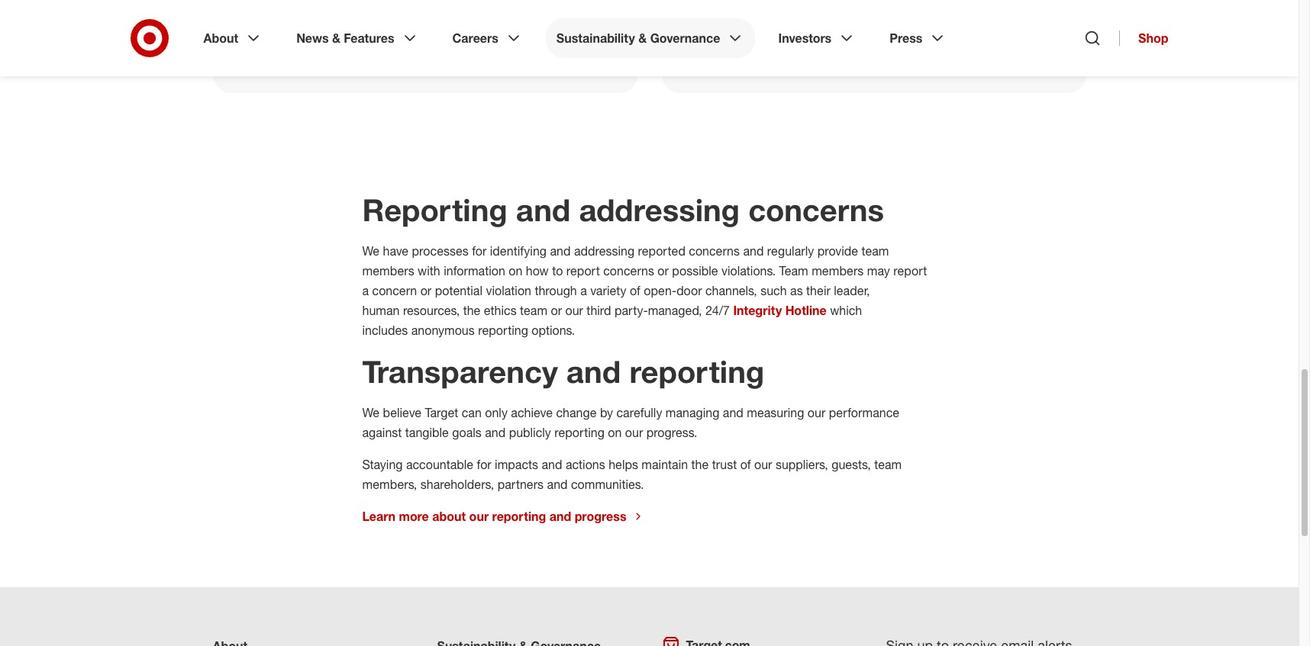Task type: vqa. For each thing, say whether or not it's contained in the screenshot.
or for report
yes



Task type: locate. For each thing, give the bounding box(es) containing it.
24/7 integrity hotline
[[706, 303, 827, 318]]

and up to at the top left of page
[[550, 244, 571, 259]]

concern
[[372, 283, 417, 299]]

and down only
[[485, 425, 506, 441]]

about
[[203, 31, 238, 46]]

reporting down partners at bottom
[[492, 509, 546, 525]]

0 horizontal spatial a
[[362, 283, 369, 299]]

2 a from the left
[[580, 283, 587, 299]]

& right news
[[332, 31, 341, 46]]

1 horizontal spatial report
[[894, 263, 927, 279]]

0 horizontal spatial report
[[566, 263, 600, 279]]

for inside staying accountable for impacts and actions helps maintain the trust of our suppliers, guests, team members, shareholders, partners and communities.
[[477, 457, 492, 473]]

1 vertical spatial of
[[740, 457, 751, 473]]

concerns for reporting and addressing concerns
[[748, 192, 884, 228]]

we believe target can only achieve change by carefully managing and measuring our performance against tangible goals and publicly reporting on our progress.
[[362, 405, 900, 441]]

a up human
[[362, 283, 369, 299]]

their
[[806, 283, 831, 299]]

1 horizontal spatial of
[[740, 457, 751, 473]]

&
[[332, 31, 341, 46], [639, 31, 647, 46]]

maintain
[[642, 457, 688, 473]]

addressing up reported at top
[[579, 192, 740, 228]]

0 horizontal spatial the
[[463, 303, 481, 318]]

1 vertical spatial or
[[420, 283, 432, 299]]

reporting and addressing concerns
[[362, 192, 893, 228]]

concerns up the variety
[[603, 263, 654, 279]]

0 horizontal spatial &
[[332, 31, 341, 46]]

integrity
[[733, 303, 782, 318]]

1 members from the left
[[362, 263, 414, 279]]

communities.
[[571, 477, 644, 492]]

news & features
[[296, 31, 394, 46]]

2 report from the left
[[894, 263, 927, 279]]

2 & from the left
[[639, 31, 647, 46]]

ethics
[[484, 303, 517, 318]]

concerns for how to report concerns or possible violations
[[603, 263, 654, 279]]

governance
[[650, 31, 720, 46]]

or down through
[[551, 303, 562, 318]]

team up may
[[862, 244, 889, 259]]

and up identifying at the left
[[516, 192, 571, 228]]

staying accountable for impacts and actions helps maintain the trust of our suppliers, guests, team members, shareholders, partners and communities.
[[362, 457, 902, 492]]

team up options.
[[520, 303, 548, 318]]

and left r
[[743, 244, 764, 259]]

2 horizontal spatial concerns
[[748, 192, 884, 228]]

2 horizontal spatial or
[[658, 263, 669, 279]]

visit section link
[[686, 50, 1062, 69]]

team right guests,
[[874, 457, 902, 473]]

helps
[[609, 457, 638, 473]]

transparency
[[362, 354, 558, 390]]

1 horizontal spatial concerns
[[689, 244, 740, 259]]

1 a from the left
[[362, 283, 369, 299]]

0 vertical spatial we
[[362, 244, 380, 259]]

learn
[[362, 509, 396, 525]]

hotline
[[785, 303, 827, 318]]

or down reported at top
[[658, 263, 669, 279]]

door
[[677, 283, 702, 299]]

addressing
[[579, 192, 740, 228], [574, 244, 635, 259]]

0 vertical spatial or
[[658, 263, 669, 279]]

performance
[[829, 405, 900, 421]]

team
[[779, 263, 808, 279]]

learn more about our reporting and progress
[[362, 509, 627, 525]]

such
[[761, 283, 787, 299]]

our left suppliers,
[[754, 457, 772, 473]]

on
[[509, 263, 523, 279], [608, 425, 622, 441]]

for left impacts
[[477, 457, 492, 473]]

0 vertical spatial concerns
[[748, 192, 884, 228]]

the inside staying accountable for impacts and actions helps maintain the trust of our suppliers, guests, team members, shareholders, partners and communities.
[[691, 457, 709, 473]]

we up against
[[362, 405, 380, 421]]

team
[[862, 244, 889, 259], [520, 303, 548, 318], [874, 457, 902, 473]]

report
[[566, 263, 600, 279], [894, 263, 927, 279]]

for up information on
[[472, 244, 487, 259]]

through
[[535, 283, 577, 299]]

0 vertical spatial for
[[472, 244, 487, 259]]

-
[[643, 303, 648, 318]]

reporting down change on the left of page
[[555, 425, 605, 441]]

reporting
[[478, 323, 528, 338], [629, 354, 765, 390], [555, 425, 605, 441], [492, 509, 546, 525]]

0 horizontal spatial of
[[630, 283, 640, 299]]

progress
[[575, 509, 627, 525]]

guests,
[[832, 457, 871, 473]]

members,
[[362, 477, 417, 492]]

tangible
[[405, 425, 449, 441]]

team members with
[[362, 244, 889, 279]]

1 & from the left
[[332, 31, 341, 46]]

0 vertical spatial on
[[509, 263, 523, 279]]

news
[[296, 31, 329, 46]]

2 members from the left
[[812, 263, 864, 279]]

we for we believe target can only achieve change by carefully managing and measuring our performance against tangible goals and publicly reporting on our progress.
[[362, 405, 380, 421]]

0 horizontal spatial concerns
[[603, 263, 654, 279]]

how
[[526, 263, 549, 279]]

2 vertical spatial team
[[874, 457, 902, 473]]

of inside staying accountable for impacts and actions helps maintain the trust of our suppliers, guests, team members, shareholders, partners and communities.
[[740, 457, 751, 473]]

a left the variety
[[580, 283, 587, 299]]

0 vertical spatial team
[[862, 244, 889, 259]]

.
[[773, 263, 776, 279]]

resources, the ethics team or our third party - managed,
[[403, 303, 702, 318]]

1 vertical spatial the
[[691, 457, 709, 473]]

information
[[444, 263, 505, 279]]

which
[[830, 303, 862, 318]]

report inside . team members may report a
[[894, 263, 927, 279]]

1 horizontal spatial the
[[691, 457, 709, 473]]

of up party
[[630, 283, 640, 299]]

about
[[432, 509, 466, 525]]

1 horizontal spatial &
[[639, 31, 647, 46]]

integrity hotline link
[[733, 303, 827, 318]]

the down potential
[[463, 303, 481, 318]]

third
[[587, 303, 611, 318]]

we inside we believe target can only achieve change by carefully managing and measuring our performance against tangible goals and publicly reporting on our progress.
[[362, 405, 380, 421]]

suppliers,
[[776, 457, 828, 473]]

or down 'with'
[[420, 283, 432, 299]]

a inside . team members may report a
[[362, 283, 369, 299]]

processes
[[412, 244, 469, 259]]

reporting up managing
[[629, 354, 765, 390]]

sustainability & governance
[[557, 31, 720, 46]]

our down carefully
[[625, 425, 643, 441]]

2 we from the top
[[362, 405, 380, 421]]

concerns up provide
[[748, 192, 884, 228]]

measuring
[[747, 405, 804, 421]]

members down provide
[[812, 263, 864, 279]]

for
[[472, 244, 487, 259], [477, 457, 492, 473]]

of right trust
[[740, 457, 751, 473]]

1 horizontal spatial members
[[812, 263, 864, 279]]

the
[[463, 303, 481, 318], [691, 457, 709, 473]]

2 vertical spatial or
[[551, 303, 562, 318]]

and up by in the bottom of the page
[[566, 354, 621, 390]]

our right measuring
[[808, 405, 826, 421]]

open-
[[644, 283, 677, 299]]

report right may
[[894, 263, 927, 279]]

1 we from the top
[[362, 244, 380, 259]]

2 vertical spatial concerns
[[603, 263, 654, 279]]

egularly
[[771, 244, 814, 259]]

a
[[362, 283, 369, 299], [580, 283, 587, 299]]

reported
[[638, 244, 686, 259]]

1 vertical spatial for
[[477, 457, 492, 473]]

on down identifying at the left
[[509, 263, 523, 279]]

& left the governance
[[639, 31, 647, 46]]

believe
[[383, 405, 422, 421]]

on inside we believe target can only achieve change by carefully managing and measuring our performance against tangible goals and publicly reporting on our progress.
[[608, 425, 622, 441]]

we left have in the left top of the page
[[362, 244, 380, 259]]

or
[[658, 263, 669, 279], [420, 283, 432, 299], [551, 303, 562, 318]]

our left third
[[565, 303, 583, 318]]

members up 'concern'
[[362, 263, 414, 279]]

reporting down ethics at left top
[[478, 323, 528, 338]]

concerns up possible
[[689, 244, 740, 259]]

1 vertical spatial we
[[362, 405, 380, 421]]

1 horizontal spatial or
[[551, 303, 562, 318]]

of
[[630, 283, 640, 299], [740, 457, 751, 473]]

team inside staying accountable for impacts and actions helps maintain the trust of our suppliers, guests, team members, shareholders, partners and communities.
[[874, 457, 902, 473]]

on down by in the bottom of the page
[[608, 425, 622, 441]]

0 horizontal spatial members
[[362, 263, 414, 279]]

1 horizontal spatial on
[[608, 425, 622, 441]]

partners
[[498, 477, 544, 492]]

addressing up the variety
[[574, 244, 635, 259]]

the left trust
[[691, 457, 709, 473]]

& for news
[[332, 31, 341, 46]]

1 horizontal spatial a
[[580, 283, 587, 299]]

report right to at the top left of page
[[566, 263, 600, 279]]

press
[[890, 31, 923, 46]]

1 vertical spatial on
[[608, 425, 622, 441]]



Task type: describe. For each thing, give the bounding box(es) containing it.
and left actions
[[542, 457, 562, 473]]

investors
[[778, 31, 832, 46]]

members inside . team members may report a
[[812, 263, 864, 279]]

1 vertical spatial addressing
[[574, 244, 635, 259]]

progress.
[[647, 425, 697, 441]]

0 vertical spatial the
[[463, 303, 481, 318]]

achieve
[[511, 405, 553, 421]]

includes
[[362, 323, 408, 338]]

change
[[556, 405, 597, 421]]

section
[[714, 52, 757, 67]]

accountable
[[406, 457, 474, 473]]

reporting
[[362, 192, 508, 228]]

1 report from the left
[[566, 263, 600, 279]]

actions
[[566, 457, 605, 473]]

anonymous reporting options.
[[411, 323, 575, 338]]

r
[[767, 244, 771, 259]]

news & features link
[[286, 18, 430, 58]]

0 vertical spatial addressing
[[579, 192, 740, 228]]

open-door channels, such as their leader, human
[[362, 283, 870, 318]]

violations
[[722, 263, 773, 279]]

potential
[[435, 283, 483, 299]]

investors link
[[768, 18, 867, 58]]

a for concern or potential violation through a variety of
[[580, 283, 587, 299]]

visit section
[[686, 52, 757, 67]]

& for sustainability
[[639, 31, 647, 46]]

shareholders,
[[421, 477, 494, 492]]

by
[[600, 405, 613, 421]]

managed,
[[648, 303, 702, 318]]

human
[[362, 303, 400, 318]]

our right the about
[[469, 509, 489, 525]]

shop link
[[1119, 31, 1169, 46]]

. team members may report a
[[362, 263, 927, 299]]

careers
[[452, 31, 499, 46]]

identifying
[[490, 244, 547, 259]]

options.
[[532, 323, 575, 338]]

channels,
[[706, 283, 757, 299]]

with
[[418, 263, 440, 279]]

sustainability & governance link
[[546, 18, 756, 58]]

to
[[552, 263, 563, 279]]

learn more about our reporting and progress link
[[362, 509, 645, 525]]

violation
[[486, 283, 531, 299]]

goals
[[452, 425, 482, 441]]

0 horizontal spatial on
[[509, 263, 523, 279]]

publicly
[[509, 425, 551, 441]]

and down actions
[[547, 477, 568, 492]]

more
[[399, 509, 429, 525]]

reporting inside we believe target can only achieve change by carefully managing and measuring our performance against tangible goals and publicly reporting on our progress.
[[555, 425, 605, 441]]

possible
[[672, 263, 718, 279]]

24/7
[[706, 303, 730, 318]]

as
[[790, 283, 803, 299]]

variety
[[590, 283, 627, 299]]

managing
[[666, 405, 720, 421]]

1 vertical spatial team
[[520, 303, 548, 318]]

which includes
[[362, 303, 862, 338]]

information on
[[440, 263, 523, 279]]

1 vertical spatial concerns
[[689, 244, 740, 259]]

and left progress
[[550, 509, 571, 525]]

can
[[462, 405, 482, 421]]

only
[[485, 405, 508, 421]]

our inside staying accountable for impacts and actions helps maintain the trust of our suppliers, guests, team members, shareholders, partners and communities.
[[754, 457, 772, 473]]

leader,
[[834, 283, 870, 299]]

and right managing
[[723, 405, 744, 421]]

transparency and reporting
[[362, 354, 765, 390]]

features
[[344, 31, 394, 46]]

members inside team members with
[[362, 263, 414, 279]]

impacts
[[495, 457, 538, 473]]

0 vertical spatial of
[[630, 283, 640, 299]]

staying
[[362, 457, 403, 473]]

reported concerns and r egularly provide
[[638, 244, 858, 259]]

shop
[[1139, 31, 1169, 46]]

how to report concerns or possible violations
[[526, 263, 773, 279]]

concern or potential violation through a variety of
[[372, 283, 640, 299]]

we for we have processes for identifying and addressing
[[362, 244, 380, 259]]

or for report
[[658, 263, 669, 279]]

sustainability
[[557, 31, 635, 46]]

a for . team members may report a
[[362, 283, 369, 299]]

careers link
[[442, 18, 534, 58]]

team inside team members with
[[862, 244, 889, 259]]

anonymous
[[411, 323, 475, 338]]

visit
[[686, 52, 711, 67]]

about link
[[193, 18, 273, 58]]

or for ethics
[[551, 303, 562, 318]]

carefully
[[617, 405, 662, 421]]

press link
[[879, 18, 958, 58]]

0 horizontal spatial or
[[420, 283, 432, 299]]

target
[[425, 405, 458, 421]]

may
[[867, 263, 890, 279]]

against
[[362, 425, 402, 441]]



